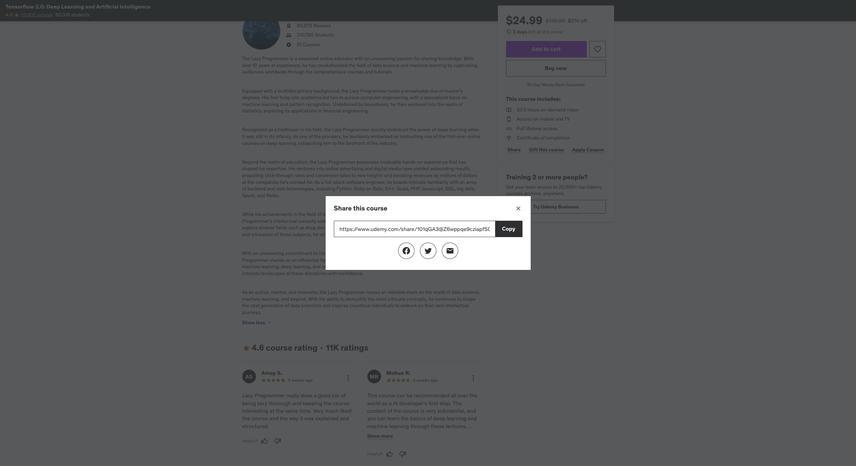 Task type: locate. For each thing, give the bounding box(es) containing it.
1 medium image from the left
[[402, 247, 410, 255]]

it inside lazy programmer really does a good job of being very thorough and keeping the course interesting at the same time. very much liked the course and the way it was explained and structured.
[[300, 415, 303, 422]]

field up curiosity
[[307, 211, 316, 217]]

helpful? left 'mark review by amay s. as helpful' image
[[242, 439, 257, 444]]

11k ratings
[[326, 343, 369, 353]]

was up scientist.
[[415, 430, 425, 437]]

concepts, down mark
[[407, 296, 428, 302]]

0 vertical spatial its
[[285, 108, 290, 114]]

lazy inside lazy programmer really does a good job of being very thorough and keeping the course interesting at the same time. very much liked the course and the way it was explained and structured.
[[242, 392, 253, 399]]

in up such
[[294, 211, 297, 217]]

helpful? down career
[[367, 452, 383, 457]]

2 horizontal spatial at
[[537, 29, 541, 35]]

0 horizontal spatial weeks
[[292, 378, 304, 383]]

your
[[515, 184, 524, 190]]

commitment
[[285, 250, 313, 256]]

0 vertical spatial was
[[246, 133, 255, 140]]

and inside equipped with a multidisciplinary background, the lazy programmer holds a remarkable duo of master's degrees. his first foray into academia led him to pursue computer engineering, with a specialized focus on machine learning and pattern recognition. undeterred by boundaries, he then ventured into the realm of statistics, exploring its applications in financial engineering.
[[280, 101, 288, 107]]

1 vertical spatial medium image
[[242, 344, 250, 352]]

1 vertical spatial into
[[428, 101, 436, 107]]

0 vertical spatial his
[[262, 94, 269, 101]]

a down worldwide
[[274, 88, 277, 94]]

of up continues on the right
[[446, 289, 451, 295]]

an
[[365, 55, 370, 62], [460, 179, 465, 185], [253, 250, 258, 256], [292, 257, 297, 263], [249, 289, 254, 295], [381, 289, 386, 295]]

0 vertical spatial through
[[288, 69, 305, 75]]

realm inside the beyond the realm of education, the lazy programmer possesses invaluable hands-on experience that has shaped his expertise. his ventures into online advertising and digital media have yielded astounding results, propelling click-through rates and conversion rates to new heights and boosting revenues by millions of dollars at the companies he's worked for. as a full-stack software engineer, he boasts intimate familiarity with an array of backend and web technologies, including python, ruby on rails, c++, scala, php, javascript, sql, big data, spark, and redis.
[[268, 159, 280, 165]]

show inside button
[[367, 433, 380, 439]]

2 vertical spatial was
[[415, 430, 425, 437]]

mobile
[[540, 116, 554, 122]]

access
[[543, 125, 558, 132], [537, 184, 552, 190]]

0 vertical spatial unwavering
[[371, 55, 396, 62]]

1 horizontal spatial its
[[285, 108, 290, 114]]

developer's
[[399, 400, 427, 407]]

access down mobile
[[543, 125, 558, 132]]

xsmall image
[[286, 32, 291, 39], [506, 116, 512, 123], [506, 125, 512, 132], [506, 135, 512, 142], [267, 320, 272, 326], [319, 346, 325, 351]]

its down pattern
[[285, 108, 290, 114]]

by down knowledge.
[[448, 62, 453, 68]]

1 vertical spatial unwavering
[[260, 250, 284, 256]]

courses inside the lazy programmer is a seasoned online educator with an unwavering passion for sharing knowledge. with over 10 years of experience, he has revolutionized the field of data science and machine learning by captivating audiences worldwide through his comprehensive courses and tutorials.
[[347, 69, 364, 75]]

1 horizontal spatial medium image
[[446, 247, 454, 255]]

learning up the ever
[[450, 127, 467, 133]]

1 vertical spatial share
[[334, 204, 352, 212]]

data inside while his achievements in the field of data science and machine learning are awe-inspiring, the lazy programmer's intellectual curiosity extends far beyond these domains. his fervor for knowledge leads him to explore diverse fields such as drug discovery, bioinformatics, and algorithmic trading. embracing the challenges and intricacies of these subjects, he strives to unravel their potential and contribute to their development.
[[322, 211, 332, 217]]

weeks for be
[[417, 378, 430, 383]]

learning up lectures.
[[447, 415, 467, 422]]

learning, inside recognized as a trailblazer in his field, the lazy programmer quickly embraced the power of deep learning when it was still in its infancy. as one of the pioneers, he fearlessly embarked on instructing one of the first-ever online courses on deep learning, catapulting him to the forefront of the industry.
[[279, 140, 297, 146]]

with up scientists
[[308, 296, 318, 302]]

more inside training 2 or more people? get your team access to 25,000+ top udemy courses anytime, anywhere.
[[546, 173, 562, 181]]

spark,
[[242, 192, 256, 199]]

is inside the lazy programmer is a seasoned online educator with an unwavering passion for sharing knowledge. with over 10 years of experience, he has revolutionized the field of data science and machine learning by captivating audiences worldwide through his comprehensive courses and tutorials.
[[290, 55, 294, 62]]

he down seasoned
[[302, 62, 308, 68]]

much
[[325, 407, 339, 414]]

pursue
[[345, 94, 360, 101]]

its left infancy.
[[269, 133, 275, 140]]

none text field inside share this course dialog
[[334, 221, 495, 237]]

stands
[[270, 257, 284, 263]]

xsmall image inside show less button
[[267, 320, 272, 326]]

and up my
[[468, 415, 477, 422]]

in inside equipped with a multidisciplinary background, the lazy programmer holds a remarkable duo of master's degrees. his first foray into academia led him to pursue computer engineering, with a specialized focus on machine learning and pattern recognition. undeterred by boundaries, he then ventured into the realm of statistics, exploring its applications in financial engineering.
[[318, 108, 322, 114]]

tensorflow 2.0: deep learning and artificial intelligence
[[5, 3, 151, 10]]

learning down sharing
[[429, 62, 447, 68]]

through inside the beyond the realm of education, the lazy programmer possesses invaluable hands-on experience that has shaped his expertise. his ventures into online advertising and digital media have yielded astounding results, propelling click-through rates and conversion rates to new heights and boosting revenues by millions of dollars at the companies he's worked for. as a full-stack software engineer, he boasts intimate familiarity with an array of backend and web technologies, including python, ruby on rails, c++, scala, php, javascript, sql, big data, spark, and redis.
[[276, 172, 293, 178]]

intimate
[[409, 179, 426, 185]]

concepts, up navigate at right bottom
[[431, 250, 452, 256]]

is up basics
[[421, 407, 425, 414]]

of up 'expertise.'
[[281, 159, 285, 165]]

his up algorithmic
[[393, 218, 400, 224]]

2 one from the left
[[425, 133, 433, 140]]

ago up the does
[[305, 378, 313, 383]]

this inside share this course dialog
[[353, 204, 365, 212]]

0 horizontal spatial by
[[358, 101, 363, 107]]

show
[[242, 320, 255, 326], [367, 433, 380, 439]]

xsmall image for certificate of completion
[[506, 135, 512, 142]]

the inside the lazy programmer is a seasoned online educator with an unwavering passion for sharing knowledge. with over 10 years of experience, he has revolutionized the field of data science and machine learning by captivating audiences worldwide through his comprehensive courses and tutorials.
[[242, 55, 250, 62]]

1 vertical spatial it
[[300, 415, 303, 422]]

learning up exploring
[[262, 101, 279, 107]]

a inside with an unwavering commitment to his students and a penchant for simplifying complex concepts, the lazy programmer stands as an influential figure in the realm of online education. through his courses in data science, machine learning, deep learning, and artificial intelligence, he empowers aspiring learners to navigate the intricate landscapes of these disciplines with confidence.
[[356, 250, 358, 256]]

realm inside equipped with a multidisciplinary background, the lazy programmer holds a remarkable duo of master's degrees. his first foray into academia led him to pursue computer engineering, with a specialized focus on machine learning and pattern recognition. undeterred by boundaries, he then ventured into the realm of statistics, exploring its applications in financial engineering.
[[446, 101, 458, 107]]

1 ago from the left
[[305, 378, 313, 383]]

1 vertical spatial xsmall image
[[286, 41, 291, 48]]

2 weeks ago up the does
[[288, 378, 313, 383]]

1 horizontal spatial with
[[308, 296, 318, 302]]

0 horizontal spatial as
[[242, 289, 248, 295]]

0 horizontal spatial show
[[242, 320, 255, 326]]

on up "full lifetime access"
[[534, 116, 539, 122]]

the right mark
[[425, 289, 432, 295]]

he inside the beyond the realm of education, the lazy programmer possesses invaluable hands-on experience that has shaped his expertise. his ventures into online advertising and digital media have yielded astounding results, propelling click-through rates and conversion rates to new heights and boosting revenues by millions of dollars at the companies he's worked for. as a full-stack software engineer, he boasts intimate familiarity with an array of backend and web technologies, including python, ruby on rails, c++, scala, php, javascript, sql, big data, spark, and redis.
[[387, 179, 392, 185]]

access inside training 2 or more people? get your team access to 25,000+ top udemy courses anytime, anywhere.
[[537, 184, 552, 190]]

his down education,
[[289, 166, 296, 172]]

him right led
[[330, 94, 338, 101]]

he inside recognized as a trailblazer in his field, the lazy programmer quickly embraced the power of deep learning when it was still in its infancy. as one of the pioneers, he fearlessly embarked on instructing one of the first-ever online courses on deep learning, catapulting him to the forefront of the industry.
[[343, 133, 348, 140]]

1 horizontal spatial into
[[316, 166, 325, 172]]

as an author, mentor, and innovator, the lazy programmer leaves an indelible mark on the world of data science, machine learning, and beyond. with his ability to demystify the most intricate concepts, he continues to shape the next generation of data scientists and inspires countless individuals to embark on their own intellectual journeys.
[[242, 289, 480, 315]]

try udemy business link
[[506, 200, 606, 214]]

1 rates from the left
[[294, 172, 305, 178]]

artificial
[[322, 264, 339, 270]]

1 vertical spatial is
[[421, 407, 425, 414]]

xsmall image
[[286, 22, 291, 29], [286, 41, 291, 48], [506, 107, 512, 113]]

data,
[[465, 186, 476, 192]]

0 vertical spatial science
[[383, 62, 400, 68]]

1 horizontal spatial has
[[459, 159, 466, 165]]

learning, inside the as an author, mentor, and innovator, the lazy programmer leaves an indelible mark on the world of data science, machine learning, and beyond. with his ability to demystify the most intricate concepts, he continues to shape the next generation of data scientists and inspires countless individuals to embark on their own intellectual journeys.
[[262, 296, 280, 302]]

lazy up conversion
[[318, 159, 328, 165]]

1 horizontal spatial concepts,
[[431, 250, 452, 256]]

s.
[[277, 370, 282, 376]]

0 horizontal spatial udemy
[[541, 204, 557, 210]]

$24.99
[[506, 13, 543, 27]]

with right equipped
[[264, 88, 273, 94]]

his inside the beyond the realm of education, the lazy programmer possesses invaluable hands-on experience that has shaped his expertise. his ventures into online advertising and digital media have yielded astounding results, propelling click-through rates and conversion rates to new heights and boosting revenues by millions of dollars at the companies he's worked for. as a full-stack software engineer, he boasts intimate familiarity with an array of backend and web technologies, including python, ruby on rails, c++, scala, php, javascript, sql, big data, spark, and redis.
[[289, 166, 296, 172]]

0 vertical spatial helpful?
[[242, 439, 257, 444]]

now
[[556, 65, 567, 71]]

left
[[529, 29, 536, 35]]

learn
[[387, 415, 400, 422]]

in inside the this course can be recommended all over the world as a ai developer's first step. the content of the course is very substantial, and you can learn the basics of deep learning and machine learning through these lectures. finding this course was a turning point in my career as a data scientist.
[[463, 430, 467, 437]]

his inside the beyond the realm of education, the lazy programmer possesses invaluable hands-on experience that has shaped his expertise. his ventures into online advertising and digital media have yielded astounding results, propelling click-through rates and conversion rates to new heights and boosting revenues by millions of dollars at the companies he's worked for. as a full-stack software engineer, he boasts intimate familiarity with an array of backend and web technologies, including python, ruby on rails, c++, scala, php, javascript, sql, big data, spark, and redis.
[[259, 166, 265, 172]]

my
[[468, 430, 476, 437]]

0 vertical spatial field
[[357, 62, 366, 68]]

0 vertical spatial by
[[448, 62, 453, 68]]

fearlessly
[[350, 133, 370, 140]]

1 horizontal spatial udemy
[[587, 184, 602, 190]]

mark review by amay s. as unhelpful image
[[274, 438, 281, 445]]

the down pioneers,
[[338, 140, 345, 146]]

with inside the lazy programmer is a seasoned online educator with an unwavering passion for sharing knowledge. with over 10 years of experience, he has revolutionized the field of data science and machine learning by captivating audiences worldwide through his comprehensive courses and tutorials.
[[464, 55, 474, 62]]

an inside the beyond the realm of education, the lazy programmer possesses invaluable hands-on experience that has shaped his expertise. his ventures into online advertising and digital media have yielded astounding results, propelling click-through rates and conversion rates to new heights and boosting revenues by millions of dollars at the companies he's worked for. as a full-stack software engineer, he boasts intimate familiarity with an array of backend and web technologies, including python, ruby on rails, c++, scala, php, javascript, sql, big data, spark, and redis.
[[460, 179, 465, 185]]

1 horizontal spatial intricate
[[388, 296, 406, 302]]

a left full-
[[321, 179, 324, 185]]

to up undeterred
[[339, 94, 344, 101]]

expertise.
[[266, 166, 287, 172]]

data inside with an unwavering commitment to his students and a penchant for simplifying complex concepts, the lazy programmer stands as an influential figure in the realm of online education. through his courses in data science, machine learning, deep learning, and artificial intelligence, he empowers aspiring learners to navigate the intricate landscapes of these disciplines with confidence.
[[452, 257, 462, 263]]

1 vertical spatial science
[[333, 211, 349, 217]]

1 vertical spatial its
[[269, 133, 275, 140]]

algorithmic
[[381, 225, 405, 231]]

he inside the as an author, mentor, and innovator, the lazy programmer leaves an indelible mark on the world of data science, machine learning, and beyond. with his ability to demystify the most intricate concepts, he continues to shape the next generation of data scientists and inspires countless individuals to embark on their own intellectual journeys.
[[429, 296, 434, 302]]

lazy inside with an unwavering commitment to his students and a penchant for simplifying complex concepts, the lazy programmer stands as an influential figure in the realm of online education. through his courses in data science, machine learning, deep learning, and artificial intelligence, he empowers aspiring learners to navigate the intricate landscapes of these disciplines with confidence.
[[461, 250, 471, 256]]

50,318 students
[[55, 12, 90, 18]]

(10,612 ratings)
[[21, 12, 53, 18]]

while his achievements in the field of data science and machine learning are awe-inspiring, the lazy programmer's intellectual curiosity extends far beyond these domains. his fervor for knowledge leads him to explore diverse fields such as drug discovery, bioinformatics, and algorithmic trading. embracing the challenges and intricacies of these subjects, he strives to unravel their potential and contribute to their development.
[[242, 211, 479, 238]]

0 horizontal spatial 2 weeks ago
[[288, 378, 313, 383]]

1 horizontal spatial intellectual
[[446, 303, 469, 309]]

extends
[[318, 218, 335, 224]]

recognized
[[242, 127, 267, 133]]

realm up 'expertise.'
[[268, 159, 280, 165]]

4.6
[[5, 12, 13, 18], [252, 343, 264, 353]]

0 horizontal spatial the
[[242, 55, 250, 62]]

1 vertical spatial more
[[381, 433, 393, 439]]

he left continues on the right
[[429, 296, 434, 302]]

advertising
[[340, 166, 364, 172]]

students
[[71, 12, 90, 18], [326, 250, 345, 256]]

very
[[257, 400, 267, 407], [426, 407, 436, 414]]

power
[[418, 127, 431, 133]]

data up mark review by mohua r. as unhelpful image
[[395, 438, 406, 445]]

subjects,
[[293, 231, 312, 238]]

a up experience,
[[295, 55, 297, 62]]

xsmall image left 21
[[286, 41, 291, 48]]

online up revolutionized
[[320, 55, 333, 62]]

the up ventures
[[310, 159, 317, 165]]

0 vertical spatial xsmall image
[[286, 22, 291, 29]]

0 horizontal spatial one
[[300, 133, 308, 140]]

2 ago from the left
[[431, 378, 438, 383]]

are
[[398, 211, 404, 217]]

rating
[[294, 343, 318, 353]]

0 horizontal spatial helpful?
[[242, 439, 257, 444]]

0 horizontal spatial students
[[71, 12, 90, 18]]

rails,
[[373, 186, 384, 192]]

intricate down the indelible
[[388, 296, 406, 302]]

0 vertical spatial realm
[[446, 101, 458, 107]]

courses down get
[[506, 191, 523, 197]]

the up the intelligence,
[[339, 257, 346, 263]]

share inside button
[[508, 147, 521, 153]]

ability
[[327, 296, 339, 302]]

1 vertical spatial by
[[358, 101, 363, 107]]

full-
[[325, 179, 334, 185]]

these
[[359, 218, 371, 224], [280, 231, 292, 238], [292, 270, 304, 277], [431, 423, 445, 430]]

bioinformatics,
[[339, 225, 371, 231]]

this up beyond
[[353, 204, 365, 212]]

1 weeks from the left
[[292, 378, 304, 383]]

machine inside with an unwavering commitment to his students and a penchant for simplifying complex concepts, the lazy programmer stands as an influential figure in the realm of online education. through his courses in data science, machine learning, deep learning, and artificial intelligence, he empowers aspiring learners to navigate the intricate landscapes of these disciplines with confidence.
[[242, 264, 260, 270]]

lifetime
[[526, 125, 542, 132]]

programmer up years
[[262, 55, 289, 62]]

science, up shape
[[462, 289, 480, 295]]

2 weeks ago for does
[[288, 378, 313, 383]]

at inside the beyond the realm of education, the lazy programmer possesses invaluable hands-on experience that has shaped his expertise. his ventures into online advertising and digital media have yielded astounding results, propelling click-through rates and conversion rates to new heights and boosting revenues by millions of dollars at the companies he's worked for. as a full-stack software engineer, he boasts intimate familiarity with an array of backend and web technologies, including python, ruby on rails, c++, scala, php, javascript, sql, big data, spark, and redis.
[[242, 179, 246, 185]]

2 vertical spatial realm
[[347, 257, 359, 263]]

1 vertical spatial intricate
[[388, 296, 406, 302]]

0 vertical spatial medium image
[[446, 247, 454, 255]]

2 weeks from the left
[[417, 378, 430, 383]]

1 horizontal spatial first
[[429, 400, 438, 407]]

team
[[525, 184, 536, 190]]

1 horizontal spatial medium image
[[424, 247, 432, 255]]

lazy up the leads
[[445, 211, 455, 217]]

unravel
[[340, 231, 356, 238]]

1 horizontal spatial realm
[[347, 257, 359, 263]]

multidisciplinary
[[278, 88, 313, 94]]

2 vertical spatial by
[[434, 172, 439, 178]]

deep down substantial,
[[433, 415, 446, 422]]

0 vertical spatial with
[[464, 55, 474, 62]]

his up the learners at the bottom of page
[[422, 257, 428, 263]]

show for show less
[[242, 320, 255, 326]]

None text field
[[334, 221, 495, 237]]

share inside dialog
[[334, 204, 352, 212]]

with inside the as an author, mentor, and innovator, the lazy programmer leaves an indelible mark on the world of data science, machine learning, and beyond. with his ability to demystify the most intricate concepts, he continues to shape the next generation of data scientists and inspires countless individuals to embark on their own intellectual journeys.
[[308, 296, 318, 302]]

click-
[[265, 172, 276, 178]]

its inside equipped with a multidisciplinary background, the lazy programmer holds a remarkable duo of master's degrees. his first foray into academia led him to pursue computer engineering, with a specialized focus on machine learning and pattern recognition. undeterred by boundaries, he then ventured into the realm of statistics, exploring its applications in financial engineering.
[[285, 108, 290, 114]]

price!
[[551, 29, 563, 35]]

mark review by mohua r. as unhelpful image
[[399, 451, 406, 458]]

0 horizontal spatial 4.6
[[5, 12, 13, 18]]

of right job
[[341, 392, 346, 399]]

science up far
[[333, 211, 349, 217]]

2 vertical spatial xsmall image
[[506, 107, 512, 113]]

xsmall image for 23.5 hours on-demand video
[[506, 107, 512, 113]]

and
[[85, 3, 95, 10], [401, 62, 409, 68], [365, 69, 373, 75], [280, 101, 288, 107], [556, 116, 564, 122], [365, 166, 373, 172], [306, 172, 314, 178], [384, 172, 392, 178], [267, 186, 275, 192], [257, 192, 265, 199], [351, 211, 359, 217], [372, 225, 380, 231], [242, 231, 250, 238], [388, 231, 396, 238], [346, 250, 354, 256], [313, 264, 321, 270], [289, 289, 297, 295], [281, 296, 289, 302], [323, 303, 331, 309], [292, 400, 301, 407], [467, 407, 476, 414], [269, 415, 279, 422], [340, 415, 349, 422], [468, 415, 477, 422]]

concepts, inside the as an author, mentor, and innovator, the lazy programmer leaves an indelible mark on the world of data science, machine learning, and beyond. with his ability to demystify the most intricate concepts, he continues to shape the next generation of data scientists and inspires countless individuals to embark on their own intellectual journeys.
[[407, 296, 428, 302]]

by up familiarity
[[434, 172, 439, 178]]

and down mentor,
[[281, 296, 289, 302]]

background,
[[314, 88, 340, 94]]

learning, up landscapes
[[262, 264, 280, 270]]

1 horizontal spatial weeks
[[417, 378, 430, 383]]

xsmall image left full
[[506, 125, 512, 132]]

a right holds on the top of page
[[401, 88, 404, 94]]

0 horizontal spatial this
[[367, 392, 377, 399]]

the right beyond
[[260, 159, 267, 165]]

he up c++,
[[387, 179, 392, 185]]

his right degrees.
[[262, 94, 269, 101]]

very down recommended
[[426, 407, 436, 414]]

to inside training 2 or more people? get your team access to 25,000+ top udemy courses anytime, anywhere.
[[553, 184, 558, 190]]

1 vertical spatial as
[[315, 179, 320, 185]]

2 2 weeks ago from the left
[[413, 378, 438, 383]]

to up software
[[352, 172, 356, 178]]

to inside button
[[544, 45, 549, 52]]

2 horizontal spatial his
[[393, 218, 400, 224]]

intricate inside the as an author, mentor, and innovator, the lazy programmer leaves an indelible mark on the world of data science, machine learning, and beyond. with his ability to demystify the most intricate concepts, he continues to shape the next generation of data scientists and inspires countless individuals to embark on their own intellectual journeys.
[[388, 296, 406, 302]]

this
[[506, 96, 517, 102], [367, 392, 377, 399]]

1 vertical spatial was
[[304, 415, 314, 422]]

ago up recommended
[[431, 378, 438, 383]]

4.6 down the tensorflow
[[5, 12, 13, 18]]

0 horizontal spatial at
[[242, 179, 246, 185]]

1 horizontal spatial unwavering
[[371, 55, 396, 62]]

share for share
[[508, 147, 521, 153]]

copy button
[[495, 221, 523, 237]]

financial
[[323, 108, 341, 114]]

has
[[309, 62, 316, 68], [459, 159, 466, 165]]

0 vertical spatial share
[[508, 147, 521, 153]]

1 vertical spatial science,
[[462, 289, 480, 295]]

at inside lazy programmer really does a good job of being very thorough and keeping the course interesting at the same time. very much liked the course and the way it was explained and structured.
[[270, 407, 275, 414]]

courses inside with an unwavering commitment to his students and a penchant for simplifying complex concepts, the lazy programmer stands as an influential figure in the realm of online education. through his courses in data science, machine learning, deep learning, and artificial intelligence, he empowers aspiring learners to navigate the intricate landscapes of these disciplines with confidence.
[[429, 257, 446, 263]]

into down the multidisciplinary on the top of page
[[292, 94, 300, 101]]

was inside lazy programmer really does a good job of being very thorough and keeping the course interesting at the same time. very much liked the course and the way it was explained and structured.
[[304, 415, 314, 422]]

show down "you"
[[367, 433, 380, 439]]

1 horizontal spatial helpful?
[[367, 452, 383, 457]]

0 horizontal spatial science
[[333, 211, 349, 217]]

show inside button
[[242, 320, 255, 326]]

helpful? for 'mark review by amay s. as helpful' image
[[242, 439, 257, 444]]

weeks up recommended
[[417, 378, 430, 383]]

deep inside the this course can be recommended all over the world as a ai developer's first step. the content of the course is very substantial, and you can learn the basics of deep learning and machine learning through these lectures. finding this course was a turning point in my career as a data scientist.
[[433, 415, 446, 422]]

to down pioneers,
[[333, 140, 337, 146]]

1 horizontal spatial very
[[426, 407, 436, 414]]

1 vertical spatial can
[[377, 415, 386, 422]]

programmer's
[[242, 218, 272, 224]]

2 up developer's
[[413, 378, 416, 383]]

data
[[373, 62, 382, 68], [322, 211, 332, 217], [452, 257, 462, 263], [452, 289, 461, 295], [290, 303, 300, 309], [395, 438, 406, 445]]

programmer inside the beyond the realm of education, the lazy programmer possesses invaluable hands-on experience that has shaped his expertise. his ventures into online advertising and digital media have yielded astounding results, propelling click-through rates and conversion rates to new heights and boosting revenues by millions of dollars at the companies he's worked for. as a full-stack software engineer, he boasts intimate familiarity with an array of backend and web technologies, including python, ruby on rails, c++, scala, php, javascript, sql, big data, spark, and redis.
[[329, 159, 355, 165]]

medium image
[[446, 247, 454, 255], [242, 344, 250, 352]]

0 vertical spatial intricate
[[242, 270, 260, 277]]

2 medium image from the left
[[424, 247, 432, 255]]

0 vertical spatial has
[[309, 62, 316, 68]]

him inside equipped with a multidisciplinary background, the lazy programmer holds a remarkable duo of master's degrees. his first foray into academia led him to pursue computer engineering, with a specialized focus on machine learning and pattern recognition. undeterred by boundaries, he then ventured into the realm of statistics, exploring its applications in financial engineering.
[[330, 94, 338, 101]]

conversion
[[315, 172, 339, 178]]

a left turning
[[426, 430, 429, 437]]

learning inside recognized as a trailblazer in his field, the lazy programmer quickly embraced the power of deep learning when it was still in its infancy. as one of the pioneers, he fearlessly embarked on instructing one of the first-ever online courses on deep learning, catapulting him to the forefront of the industry.
[[450, 127, 467, 133]]

share for share this course
[[334, 204, 352, 212]]

an up the big
[[460, 179, 465, 185]]

and down really
[[292, 400, 301, 407]]

a up ventured at the top of the page
[[420, 94, 423, 101]]

2 vertical spatial his
[[393, 218, 400, 224]]

finding
[[367, 430, 386, 437]]

a inside the beyond the realm of education, the lazy programmer possesses invaluable hands-on experience that has shaped his expertise. his ventures into online advertising and digital media have yielded astounding results, propelling click-through rates and conversion rates to new heights and boosting revenues by millions of dollars at the companies he's worked for. as a full-stack software engineer, he boasts intimate familiarity with an array of backend and web technologies, including python, ruby on rails, c++, scala, php, javascript, sql, big data, spark, and redis.
[[321, 179, 324, 185]]

shape
[[463, 296, 476, 302]]

to up inspires
[[341, 296, 345, 302]]

has up results,
[[459, 159, 466, 165]]

data inside the lazy programmer is a seasoned online educator with an unwavering passion for sharing knowledge. with over 10 years of experience, he has revolutionized the field of data science and machine learning by captivating audiences worldwide through his comprehensive courses and tutorials.
[[373, 62, 382, 68]]

he
[[302, 62, 308, 68], [391, 101, 396, 107], [343, 133, 348, 140], [387, 179, 392, 185], [313, 231, 319, 238], [367, 264, 373, 270], [429, 296, 434, 302]]

science inside while his achievements in the field of data science and machine learning are awe-inspiring, the lazy programmer's intellectual curiosity extends far beyond these domains. his fervor for knowledge leads him to explore diverse fields such as drug discovery, bioinformatics, and algorithmic trading. embracing the challenges and intricacies of these subjects, he strives to unravel their potential and contribute to their development.
[[333, 211, 349, 217]]

empowers
[[374, 264, 396, 270]]

learning up domains.
[[379, 211, 396, 217]]

sql,
[[446, 186, 456, 192]]

0 horizontal spatial can
[[377, 415, 386, 422]]

buy now
[[545, 65, 567, 71]]

1 horizontal spatial one
[[425, 133, 433, 140]]

his inside while his achievements in the field of data science and machine learning are awe-inspiring, the lazy programmer's intellectual curiosity extends far beyond these domains. his fervor for knowledge leads him to explore diverse fields such as drug discovery, bioinformatics, and algorithmic trading. embracing the challenges and intricacies of these subjects, he strives to unravel their potential and contribute to their development.
[[393, 218, 400, 224]]

has inside the beyond the realm of education, the lazy programmer possesses invaluable hands-on experience that has shaped his expertise. his ventures into online advertising and digital media have yielded astounding results, propelling click-through rates and conversion rates to new heights and boosting revenues by millions of dollars at the companies he's worked for. as a full-stack software engineer, he boasts intimate familiarity with an array of backend and web technologies, including python, ruby on rails, c++, scala, php, javascript, sql, big data, spark, and redis.
[[459, 159, 466, 165]]

0 vertical spatial as
[[293, 133, 298, 140]]

0 horizontal spatial unwavering
[[260, 250, 284, 256]]

duo
[[430, 88, 438, 94]]

2 vertical spatial at
[[270, 407, 275, 414]]

pattern
[[289, 101, 305, 107]]

data inside the this course can be recommended all over the world as a ai developer's first step. the content of the course is very substantial, and you can learn the basics of deep learning and machine learning through these lectures. finding this course was a turning point in my career as a data scientist.
[[395, 438, 406, 445]]

to up influential
[[314, 250, 318, 256]]

1 vertical spatial world
[[367, 400, 381, 407]]

lazy inside equipped with a multidisciplinary background, the lazy programmer holds a remarkable duo of master's degrees. his first foray into academia led him to pursue computer engineering, with a specialized focus on machine learning and pattern recognition. undeterred by boundaries, he then ventured into the realm of statistics, exploring its applications in financial engineering.
[[350, 88, 359, 94]]

learning
[[429, 62, 447, 68], [262, 101, 279, 107], [450, 127, 467, 133], [379, 211, 396, 217], [447, 415, 467, 422], [389, 423, 409, 430]]

ai
[[393, 400, 398, 407]]

very
[[313, 407, 324, 414]]

1 vertical spatial has
[[459, 159, 466, 165]]

mr
[[370, 373, 379, 380]]

0 vertical spatial 4.6
[[5, 12, 13, 18]]

1 horizontal spatial can
[[397, 392, 405, 399]]

and down media
[[384, 172, 392, 178]]

medium image down show less
[[242, 344, 250, 352]]

1 horizontal spatial as
[[293, 133, 298, 140]]

1 horizontal spatial rates
[[340, 172, 351, 178]]

1 horizontal spatial 4.6
[[252, 343, 264, 353]]

medium image
[[402, 247, 410, 255], [424, 247, 432, 255]]

0 horizontal spatial medium image
[[402, 247, 410, 255]]

1 horizontal spatial the
[[453, 400, 462, 407]]

more inside button
[[381, 433, 393, 439]]

60,970
[[297, 22, 312, 29]]

0 vertical spatial is
[[290, 55, 294, 62]]

add to cart button
[[506, 41, 587, 57]]

certificate
[[517, 135, 540, 141]]

lazy
[[251, 55, 261, 62], [350, 88, 359, 94], [332, 127, 342, 133], [318, 159, 328, 165], [445, 211, 455, 217], [461, 250, 471, 256], [328, 289, 338, 295], [242, 392, 253, 399]]

of inside lazy programmer really does a good job of being very thorough and keeping the course interesting at the same time. very much liked the course and the way it was explained and structured.
[[341, 392, 346, 399]]

the down embarked
[[371, 140, 378, 146]]

as inside while his achievements in the field of data science and machine learning are awe-inspiring, the lazy programmer's intellectual curiosity extends far beyond these domains. his fervor for knowledge leads him to explore diverse fields such as drug discovery, bioinformatics, and algorithmic trading. embracing the challenges and intricacies of these subjects, he strives to unravel their potential and contribute to their development.
[[300, 225, 305, 231]]

1 2 weeks ago from the left
[[288, 378, 313, 383]]

1 horizontal spatial world
[[434, 289, 445, 295]]

1 vertical spatial this
[[367, 392, 377, 399]]

as inside the as an author, mentor, and innovator, the lazy programmer leaves an indelible mark on the world of data science, machine learning, and beyond. with his ability to demystify the most intricate concepts, he continues to shape the next generation of data scientists and inspires countless individuals to embark on their own intellectual journeys.
[[242, 289, 248, 295]]

2 vertical spatial through
[[411, 423, 430, 430]]

full lifetime access
[[517, 125, 558, 132]]

4.6 for 4.6 course rating
[[252, 343, 264, 353]]

same
[[285, 407, 298, 414]]

0 horizontal spatial over
[[242, 62, 251, 68]]

1 vertical spatial first
[[429, 400, 438, 407]]

0 vertical spatial world
[[434, 289, 445, 295]]

data up tutorials.
[[373, 62, 382, 68]]

1 vertical spatial show
[[367, 433, 380, 439]]

programmer inside the as an author, mentor, and innovator, the lazy programmer leaves an indelible mark on the world of data science, machine learning, and beyond. with his ability to demystify the most intricate concepts, he continues to shape the next generation of data scientists and inspires countless individuals to embark on their own intellectual journeys.
[[339, 289, 365, 295]]

deep down infancy.
[[267, 140, 277, 146]]

top
[[579, 184, 586, 190]]

world inside the as an author, mentor, and innovator, the lazy programmer leaves an indelible mark on the world of data science, machine learning, and beyond. with his ability to demystify the most intricate concepts, he continues to shape the next generation of data scientists and inspires countless individuals to embark on their own intellectual journeys.
[[434, 289, 445, 295]]

0 vertical spatial the
[[242, 55, 250, 62]]

it right way
[[300, 415, 303, 422]]

0 horizontal spatial his
[[262, 94, 269, 101]]

while
[[242, 211, 254, 217]]

0 vertical spatial show
[[242, 320, 255, 326]]

1 horizontal spatial 2 weeks ago
[[413, 378, 438, 383]]

the up the audiences
[[242, 55, 250, 62]]

courses inside recognized as a trailblazer in his field, the lazy programmer quickly embraced the power of deep learning when it was still in its infancy. as one of the pioneers, he fearlessly embarked on instructing one of the first-ever online courses on deep learning, catapulting him to the forefront of the industry.
[[242, 140, 259, 146]]

2 horizontal spatial as
[[315, 179, 320, 185]]

show for show more
[[367, 433, 380, 439]]

for.
[[307, 179, 314, 185]]

1 vertical spatial realm
[[268, 159, 280, 165]]

as
[[245, 373, 253, 380]]

has inside the lazy programmer is a seasoned online educator with an unwavering passion for sharing knowledge. with over 10 years of experience, he has revolutionized the field of data science and machine learning by captivating audiences worldwide through his comprehensive courses and tutorials.
[[309, 62, 316, 68]]

weeks
[[292, 378, 304, 383], [417, 378, 430, 383]]

0 horizontal spatial intricate
[[242, 270, 260, 277]]

him
[[330, 94, 338, 101], [324, 140, 331, 146], [459, 218, 467, 224]]

the inside the lazy programmer is a seasoned online educator with an unwavering passion for sharing knowledge. with over 10 years of experience, he has revolutionized the field of data science and machine learning by captivating audiences worldwide through his comprehensive courses and tutorials.
[[349, 62, 356, 68]]

first inside equipped with a multidisciplinary background, the lazy programmer holds a remarkable duo of master's degrees. his first foray into academia led him to pursue computer engineering, with a specialized focus on machine learning and pattern recognition. undeterred by boundaries, he then ventured into the realm of statistics, exploring its applications in financial engineering.
[[270, 94, 278, 101]]

deep
[[438, 127, 448, 133], [267, 140, 277, 146], [281, 264, 292, 270], [433, 415, 446, 422]]

over
[[242, 62, 251, 68], [458, 392, 468, 399]]

learning inside equipped with a multidisciplinary background, the lazy programmer holds a remarkable duo of master's degrees. his first foray into academia led him to pursue computer engineering, with a specialized focus on machine learning and pattern recognition. undeterred by boundaries, he then ventured into the realm of statistics, exploring its applications in financial engineering.
[[262, 101, 279, 107]]

the
[[349, 62, 356, 68], [342, 88, 349, 94], [437, 101, 444, 107], [324, 127, 331, 133], [410, 127, 417, 133], [314, 133, 321, 140], [439, 133, 446, 140], [338, 140, 345, 146], [371, 140, 378, 146], [260, 159, 267, 165], [310, 159, 317, 165], [248, 179, 255, 185], [298, 211, 306, 217], [437, 211, 444, 217], [448, 225, 455, 231], [453, 250, 460, 256], [339, 257, 346, 263], [459, 264, 466, 270], [320, 289, 327, 295], [425, 289, 432, 295], [368, 296, 375, 302], [242, 303, 249, 309], [469, 392, 478, 399], [324, 400, 332, 407], [276, 407, 284, 414], [394, 407, 402, 414], [242, 415, 250, 422], [280, 415, 288, 422], [401, 415, 409, 422]]

0 horizontal spatial into
[[292, 94, 300, 101]]

0 horizontal spatial share
[[334, 204, 352, 212]]



Task type: vqa. For each thing, say whether or not it's contained in the screenshot.
-
no



Task type: describe. For each thing, give the bounding box(es) containing it.
of up spark,
[[242, 186, 246, 192]]

programmer inside the lazy programmer is a seasoned online educator with an unwavering passion for sharing knowledge. with over 10 years of experience, he has revolutionized the field of data science and machine learning by captivating audiences worldwide through his comprehensive courses and tutorials.
[[262, 55, 289, 62]]

boosting
[[393, 172, 412, 178]]

machine inside while his achievements in the field of data science and machine learning are awe-inspiring, the lazy programmer's intellectual curiosity extends far beyond these domains. his fervor for knowledge leads him to explore diverse fields such as drug discovery, bioinformatics, and algorithmic trading. embracing the challenges and intricacies of these subjects, he strives to unravel their potential and contribute to their development.
[[360, 211, 378, 217]]

landscapes
[[261, 270, 285, 277]]

coupon
[[587, 147, 605, 153]]

recommended
[[414, 392, 450, 399]]

liked
[[340, 407, 352, 414]]

embarked
[[371, 133, 393, 140]]

the down field,
[[314, 133, 321, 140]]

engineering,
[[382, 94, 409, 101]]

machine inside the lazy programmer is a seasoned online educator with an unwavering passion for sharing knowledge. with over 10 years of experience, he has revolutionized the field of data science and machine learning by captivating audiences worldwide through his comprehensive courses and tutorials.
[[410, 62, 428, 68]]

concepts, inside with an unwavering commitment to his students and a penchant for simplifying complex concepts, the lazy programmer stands as an influential figure in the realm of online education. through his courses in data science, machine learning, deep learning, and artificial intelligence, he empowers aspiring learners to navigate the intricate landscapes of these disciplines with confidence.
[[431, 250, 452, 256]]

programmer inside equipped with a multidisciplinary background, the lazy programmer holds a remarkable duo of master's degrees. his first foray into academia led him to pursue computer engineering, with a specialized focus on machine learning and pattern recognition. undeterred by boundaries, he then ventured into the realm of statistics, exploring its applications in financial engineering.
[[361, 88, 387, 94]]

and up potential
[[372, 225, 380, 231]]

to inside the beyond the realm of education, the lazy programmer possesses invaluable hands-on experience that has shaped his expertise. his ventures into online advertising and digital media have yielded astounding results, propelling click-through rates and conversion rates to new heights and boosting revenues by millions of dollars at the companies he's worked for. as a full-stack software engineer, he boasts intimate familiarity with an array of backend and web technologies, including python, ruby on rails, c++, scala, php, javascript, sql, big data, spark, and redis.
[[352, 172, 356, 178]]

the right navigate at right bottom
[[459, 264, 466, 270]]

author,
[[255, 289, 270, 295]]

course up ai
[[379, 392, 395, 399]]

2 inside training 2 or more people? get your team access to 25,000+ top udemy courses anytime, anywhere.
[[533, 173, 537, 181]]

keeping
[[303, 400, 322, 407]]

aspiring
[[397, 264, 414, 270]]

unwavering inside with an unwavering commitment to his students and a penchant for simplifying complex concepts, the lazy programmer stands as an influential figure in the realm of online education. through his courses in data science, machine learning, deep learning, and artificial intelligence, he empowers aspiring learners to navigate the intricate landscapes of these disciplines with confidence.
[[260, 250, 284, 256]]

field inside the lazy programmer is a seasoned online educator with an unwavering passion for sharing knowledge. with over 10 years of experience, he has revolutionized the field of data science and machine learning by captivating audiences worldwide through his comprehensive courses and tutorials.
[[357, 62, 366, 68]]

he inside while his achievements in the field of data science and machine learning are awe-inspiring, the lazy programmer's intellectual curiosity extends far beyond these domains. his fervor for knowledge leads him to explore diverse fields such as drug discovery, bioinformatics, and algorithmic trading. embracing the challenges and intricacies of these subjects, he strives to unravel their potential and contribute to their development.
[[313, 231, 319, 238]]

science, inside with an unwavering commitment to his students and a penchant for simplifying complex concepts, the lazy programmer stands as an influential figure in the realm of online education. through his courses in data science, machine learning, deep learning, and artificial intelligence, he empowers aspiring learners to navigate the intricate landscapes of these disciplines with confidence.
[[463, 257, 480, 263]]

to up challenges
[[468, 218, 472, 224]]

to left shape
[[457, 296, 462, 302]]

journeys.
[[242, 309, 261, 315]]

of up catapulting
[[309, 133, 313, 140]]

recognized as a trailblazer in his field, the lazy programmer quickly embraced the power of deep learning when it was still in its infancy. as one of the pioneers, he fearlessly embarked on instructing one of the first-ever online courses on deep learning, catapulting him to the forefront of the industry.
[[242, 127, 481, 146]]

0 vertical spatial can
[[397, 392, 405, 399]]

days
[[517, 29, 528, 35]]

specialized
[[424, 94, 448, 101]]

1 one from the left
[[300, 133, 308, 140]]

learning inside the lazy programmer is a seasoned online educator with an unwavering passion for sharing knowledge. with over 10 years of experience, he has revolutionized the field of data science and machine learning by captivating audiences worldwide through his comprehensive courses and tutorials.
[[429, 62, 447, 68]]

xsmall image for full lifetime access
[[506, 125, 512, 132]]

2 weeks ago for be
[[413, 378, 438, 383]]

demystify
[[346, 296, 367, 302]]

on down still
[[260, 140, 266, 146]]

to right strives
[[335, 231, 339, 238]]

xsmall image left 11k
[[319, 346, 325, 351]]

ago for recommended
[[431, 378, 438, 383]]

of right power
[[432, 127, 436, 133]]

the up ability on the left bottom of page
[[320, 289, 327, 295]]

with inside the lazy programmer is a seasoned online educator with an unwavering passion for sharing knowledge. with over 10 years of experience, he has revolutionized the field of data science and machine learning by captivating audiences worldwide through his comprehensive courses and tutorials.
[[354, 55, 363, 62]]

realm inside with an unwavering commitment to his students and a penchant for simplifying complex concepts, the lazy programmer stands as an influential figure in the realm of online education. through his courses in data science, machine learning, deep learning, and artificial intelligence, he empowers aspiring learners to navigate the intricate landscapes of these disciplines with confidence.
[[347, 257, 359, 263]]

on inside equipped with a multidisciplinary background, the lazy programmer holds a remarkable duo of master's degrees. his first foray into academia led him to pursue computer engineering, with a specialized focus on machine learning and pattern recognition. undeterred by boundaries, he then ventured into the realm of statistics, exploring its applications in financial engineering.
[[462, 94, 467, 101]]

as inside with an unwavering commitment to his students and a penchant for simplifying complex concepts, the lazy programmer stands as an influential figure in the realm of online education. through his courses in data science, machine learning, deep learning, and artificial intelligence, he empowers aspiring learners to navigate the intricate landscapes of these disciplines with confidence.
[[286, 257, 290, 263]]

as right career
[[384, 438, 390, 445]]

course up liked
[[333, 400, 350, 407]]

backend
[[248, 186, 266, 192]]

completion
[[546, 135, 570, 141]]

$139.99
[[546, 17, 565, 24]]

lazy inside the lazy programmer is a seasoned online educator with an unwavering passion for sharing knowledge. with over 10 years of experience, he has revolutionized the field of data science and machine learning by captivating audiences worldwide through his comprehensive courses and tutorials.
[[251, 55, 261, 62]]

intricacies
[[251, 231, 273, 238]]

machine inside equipped with a multidisciplinary background, the lazy programmer holds a remarkable duo of master's degrees. his first foray into academia led him to pursue computer engineering, with a specialized focus on machine learning and pattern recognition. undeterred by boundaries, he then ventured into the realm of statistics, exploring its applications in financial engineering.
[[242, 101, 260, 107]]

web
[[276, 186, 285, 192]]

millions
[[440, 172, 457, 178]]

these inside the this course can be recommended all over the world as a ai developer's first step. the content of the course is very substantial, and you can learn the basics of deep learning and machine learning through these lectures. finding this course was a turning point in my career as a data scientist.
[[431, 423, 445, 430]]

of down "full lifetime access"
[[541, 135, 545, 141]]

of down fearlessly
[[366, 140, 370, 146]]

xsmall image for 210,785 students
[[286, 32, 291, 39]]

xsmall image for 21 courses
[[286, 41, 291, 48]]

a up mark review by mohua r. as helpful icon
[[391, 438, 394, 445]]

of left first-
[[434, 133, 438, 140]]

mark review by amay s. as helpful image
[[261, 438, 268, 445]]

xsmall image for access on mobile and tv
[[506, 116, 512, 123]]

was inside the this course can be recommended all over the world as a ai developer's first step. the content of the course is very substantial, and you can learn the basics of deep learning and machine learning through these lectures. finding this course was a turning point in my career as a data scientist.
[[415, 430, 425, 437]]

in up navigate at right bottom
[[447, 257, 451, 263]]

for inside with an unwavering commitment to his students and a penchant for simplifying complex concepts, the lazy programmer stands as an influential figure in the realm of online education. through his courses in data science, machine learning, deep learning, and artificial intelligence, he empowers aspiring learners to navigate the intricate landscapes of these disciplines with confidence.
[[381, 250, 386, 256]]

and down explore on the left of page
[[242, 231, 250, 238]]

to inside recognized as a trailblazer in his field, the lazy programmer quickly embraced the power of deep learning when it was still in its infancy. as one of the pioneers, he fearlessly embarked on instructing one of the first-ever online courses on deep learning, catapulting him to the forefront of the industry.
[[333, 140, 337, 146]]

the down interesting
[[242, 415, 250, 422]]

course down completion
[[549, 147, 564, 153]]

is inside the this course can be recommended all over the world as a ai developer's first step. the content of the course is very substantial, and you can learn the basics of deep learning and machine learning through these lectures. finding this course was a turning point in my career as a data scientist.
[[421, 407, 425, 414]]

through
[[403, 257, 421, 263]]

share button
[[506, 143, 522, 157]]

alarm image
[[506, 29, 512, 35]]

awe-
[[406, 211, 416, 217]]

0 vertical spatial students
[[71, 12, 90, 18]]

on up yielded
[[418, 159, 423, 165]]

course inside dialog
[[367, 204, 388, 212]]

2 up really
[[288, 378, 291, 383]]

the up instructing
[[410, 127, 417, 133]]

scala,
[[397, 186, 410, 192]]

with inside the beyond the realm of education, the lazy programmer possesses invaluable hands-on experience that has shaped his expertise. his ventures into online advertising and digital media have yielded astounding results, propelling click-through rates and conversion rates to new heights and boosting revenues by millions of dollars at the companies he's worked for. as a full-stack software engineer, he boasts intimate familiarity with an array of backend and web technologies, including python, ruby on rails, c++, scala, php, javascript, sql, big data, spark, and redis.
[[450, 179, 459, 185]]

the down thorough
[[276, 407, 284, 414]]

experience
[[424, 159, 448, 165]]

courses
[[303, 41, 320, 47]]

get
[[506, 184, 514, 190]]

the right all
[[469, 392, 478, 399]]

learning down learn
[[389, 423, 409, 430]]

an down commitment
[[292, 257, 297, 263]]

and down liked
[[340, 415, 349, 422]]

the down ai
[[394, 407, 402, 414]]

share this course dialog
[[326, 196, 531, 270]]

cart
[[551, 45, 561, 52]]

the down 'propelling'
[[248, 179, 255, 185]]

lazy inside while his achievements in the field of data science and machine learning are awe-inspiring, the lazy programmer's intellectual curiosity extends far beyond these domains. his fervor for knowledge leads him to explore diverse fields such as drug discovery, bioinformatics, and algorithmic trading. embracing the challenges and intricacies of these subjects, he strives to unravel their potential and contribute to their development.
[[445, 211, 455, 217]]

intellectual inside the as an author, mentor, and innovator, the lazy programmer leaves an indelible mark on the world of data science, machine learning, and beyond. with his ability to demystify the most intricate concepts, he continues to shape the next generation of data scientists and inspires countless individuals to embark on their own intellectual journeys.
[[446, 303, 469, 309]]

certificate of completion
[[517, 135, 570, 141]]

to inside equipped with a multidisciplinary background, the lazy programmer holds a remarkable duo of master's degrees. his first foray into academia led him to pursue computer engineering, with a specialized focus on machine learning and pattern recognition. undeterred by boundaries, he then ventured into the realm of statistics, exploring its applications in financial engineering.
[[339, 94, 344, 101]]

of down fields
[[274, 231, 279, 238]]

the up pioneers,
[[324, 127, 331, 133]]

by inside the beyond the realm of education, the lazy programmer possesses invaluable hands-on experience that has shaped his expertise. his ventures into online advertising and digital media have yielded astounding results, propelling click-through rates and conversion rates to new heights and boosting revenues by millions of dollars at the companies he's worked for. as a full-stack software engineer, he boasts intimate familiarity with an array of backend and web technologies, including python, ruby on rails, c++, scala, php, javascript, sql, big data, spark, and redis.
[[434, 172, 439, 178]]

intricate inside with an unwavering commitment to his students and a penchant for simplifying complex concepts, the lazy programmer stands as an influential figure in the realm of online education. through his courses in data science, machine learning, deep learning, and artificial intelligence, he empowers aspiring learners to navigate the intricate landscapes of these disciplines with confidence.
[[242, 270, 260, 277]]

exploring
[[264, 108, 284, 114]]

deep inside with an unwavering commitment to his students and a penchant for simplifying complex concepts, the lazy programmer stands as an influential figure in the realm of online education. through his courses in data science, machine learning, deep learning, and artificial intelligence, he empowers aspiring learners to navigate the intricate landscapes of these disciplines with confidence.
[[281, 264, 292, 270]]

being
[[242, 400, 256, 407]]

audiences
[[242, 69, 264, 75]]

2 rates from the left
[[340, 172, 351, 178]]

r.
[[405, 370, 411, 376]]

and up the intelligence,
[[346, 250, 354, 256]]

to right the learners at the bottom of page
[[434, 264, 438, 270]]

an left author,
[[249, 289, 254, 295]]

this for this course can be recommended all over the world as a ai developer's first step. the content of the course is very substantial, and you can learn the basics of deep learning and machine learning through these lectures. finding this course was a turning point in my career as a data scientist.
[[367, 392, 377, 399]]

course up 23.5
[[518, 96, 536, 102]]

people?
[[563, 173, 588, 181]]

undeterred
[[333, 101, 357, 107]]

in right still
[[264, 133, 268, 140]]

worked
[[290, 179, 306, 185]]

the up journeys.
[[242, 303, 249, 309]]

access
[[517, 116, 532, 122]]

this inside gift this course link
[[539, 147, 548, 153]]

course down developer's
[[403, 407, 419, 414]]

of down the 'penchant' on the left
[[360, 257, 364, 263]]

udemy inside training 2 or more people? get your team access to 25,000+ top udemy courses anytime, anywhere.
[[587, 184, 602, 190]]

on right mark
[[419, 289, 424, 295]]

very inside lazy programmer really does a good job of being very thorough and keeping the course interesting at the same time. very much liked the course and the way it was explained and structured.
[[257, 400, 267, 407]]

of up learn
[[388, 407, 392, 414]]

$24.99 $139.99 82% off
[[506, 13, 587, 27]]

his inside the as an author, mentor, and innovator, the lazy programmer leaves an indelible mark on the world of data science, machine learning, and beyond. with his ability to demystify the most intricate concepts, he continues to shape the next generation of data scientists and inspires countless individuals to embark on their own intellectual journeys.
[[319, 296, 326, 302]]

xsmall image for 60,970 reviews
[[286, 22, 291, 29]]

for inside while his achievements in the field of data science and machine learning are awe-inspiring, the lazy programmer's intellectual curiosity extends far beyond these domains. his fervor for knowledge leads him to explore diverse fields such as drug discovery, bioinformatics, and algorithmic trading. embracing the challenges and intricacies of these subjects, he strives to unravel their potential and contribute to their development.
[[415, 218, 421, 224]]

education,
[[286, 159, 309, 165]]

through inside the lazy programmer is a seasoned online educator with an unwavering passion for sharing knowledge. with over 10 years of experience, he has revolutionized the field of data science and machine learning by captivating audiences worldwide through his comprehensive courses and tutorials.
[[288, 69, 305, 75]]

and down passion
[[401, 62, 409, 68]]

master's
[[445, 88, 463, 94]]

0 vertical spatial access
[[543, 125, 558, 132]]

on down embraced
[[394, 133, 399, 140]]

shaped
[[242, 166, 258, 172]]

helpful? for mark review by mohua r. as helpful icon
[[367, 452, 383, 457]]

substantial,
[[438, 407, 466, 414]]

amay s.
[[261, 370, 282, 376]]

a inside the lazy programmer is a seasoned online educator with an unwavering passion for sharing knowledge. with over 10 years of experience, he has revolutionized the field of data science and machine learning by captivating audiences worldwide through his comprehensive courses and tutorials.
[[295, 55, 297, 62]]

deep up first-
[[438, 127, 448, 133]]

and down algorithmic
[[388, 231, 396, 238]]

2 right alarm image
[[513, 29, 516, 35]]

and down possesses on the left top of the page
[[365, 166, 373, 172]]

hours
[[528, 107, 540, 113]]

the up the knowledge
[[437, 211, 444, 217]]

course up scientist.
[[397, 430, 414, 437]]

course up structured.
[[252, 415, 268, 422]]

embark
[[401, 303, 417, 309]]

and up beyond
[[351, 211, 359, 217]]

the down good
[[324, 400, 332, 407]]

learning inside while his achievements in the field of data science and machine learning are awe-inspiring, the lazy programmer's intellectual curiosity extends far beyond these domains. his fervor for knowledge leads him to explore diverse fields such as drug discovery, bioinformatics, and algorithmic trading. embracing the challenges and intricacies of these subjects, he strives to unravel their potential and contribute to their development.
[[379, 211, 396, 217]]

structured.
[[242, 423, 269, 430]]

through inside the this course can be recommended all over the world as a ai developer's first step. the content of the course is very substantial, and you can learn the basics of deep learning and machine learning through these lectures. finding this course was a turning point in my career as a data scientist.
[[411, 423, 430, 430]]

the up pursue at top
[[342, 88, 349, 94]]

lazy inside the beyond the realm of education, the lazy programmer possesses invaluable hands-on experience that has shaped his expertise. his ventures into online advertising and digital media have yielded astounding results, propelling click-through rates and conversion rates to new heights and boosting revenues by millions of dollars at the companies he's worked for. as a full-stack software engineer, he boasts intimate familiarity with an array of backend and web technologies, including python, ruby on rails, c++, scala, php, javascript, sql, big data, spark, and redis.
[[318, 159, 328, 165]]

technologies,
[[286, 186, 315, 192]]

sharing
[[421, 55, 437, 62]]

its inside recognized as a trailblazer in his field, the lazy programmer quickly embraced the power of deep learning when it was still in its infancy. as one of the pioneers, he fearlessly embarked on instructing one of the first-ever online courses on deep learning, catapulting him to the forefront of the industry.
[[269, 133, 275, 140]]

mark review by mohua r. as helpful image
[[386, 451, 393, 458]]

achievements
[[263, 211, 292, 217]]

buy now button
[[506, 60, 606, 76]]

first-
[[447, 133, 457, 140]]

210,785
[[297, 32, 314, 38]]

close modal image
[[515, 205, 522, 212]]

4.6 for 4.6
[[5, 12, 13, 18]]

boasts
[[393, 179, 408, 185]]

add to cart
[[532, 45, 561, 52]]

online inside the beyond the realm of education, the lazy programmer possesses invaluable hands-on experience that has shaped his expertise. his ventures into online advertising and digital media have yielded astounding results, propelling click-through rates and conversion rates to new heights and boosting revenues by millions of dollars at the companies he's worked for. as a full-stack software engineer, he boasts intimate familiarity with an array of backend and web technologies, including python, ruby on rails, c++, scala, php, javascript, sql, big data, spark, and redis.
[[326, 166, 339, 172]]

an inside the lazy programmer is a seasoned online educator with an unwavering passion for sharing knowledge. with over 10 years of experience, he has revolutionized the field of data science and machine learning by captivating audiences worldwide through his comprehensive courses and tutorials.
[[365, 55, 370, 62]]

academia
[[301, 94, 321, 101]]

23.5
[[517, 107, 527, 113]]

as inside the beyond the realm of education, the lazy programmer possesses invaluable hands-on experience that has shaped his expertise. his ventures into online advertising and digital media have yielded astounding results, propelling click-through rates and conversion rates to new heights and boosting revenues by millions of dollars at the companies he's worked for. as a full-stack software engineer, he boasts intimate familiarity with an array of backend and web technologies, including python, ruby on rails, c++, scala, php, javascript, sql, big data, spark, and redis.
[[315, 179, 320, 185]]

on right embark
[[418, 303, 424, 309]]

pioneers,
[[322, 133, 342, 140]]

this inside the this course can be recommended all over the world as a ai developer's first step. the content of the course is very substantial, and you can learn the basics of deep learning and machine learning through these lectures. finding this course was a turning point in my career as a data scientist.
[[387, 430, 396, 437]]

includes:
[[537, 96, 561, 102]]

over inside the lazy programmer is a seasoned online educator with an unwavering passion for sharing knowledge. with over 10 years of experience, he has revolutionized the field of data science and machine learning by captivating audiences worldwide through his comprehensive courses and tutorials.
[[242, 62, 251, 68]]

machine inside the this course can be recommended all over the world as a ai developer's first step. the content of the course is very substantial, and you can learn the basics of deep learning and machine learning through these lectures. finding this course was a turning point in my career as a data scientist.
[[367, 423, 388, 430]]

machine inside the as an author, mentor, and innovator, the lazy programmer leaves an indelible mark on the world of data science, machine learning, and beyond. with his ability to demystify the most intricate concepts, he continues to shape the next generation of data scientists and inspires countless individuals to embark on their own intellectual journeys.
[[242, 296, 260, 302]]

and up redis.
[[267, 186, 275, 192]]

the up navigate at right bottom
[[453, 250, 460, 256]]

the up curiosity
[[298, 211, 306, 217]]

engineer,
[[366, 179, 386, 185]]

unwavering inside the lazy programmer is a seasoned online educator with an unwavering passion for sharing knowledge. with over 10 years of experience, he has revolutionized the field of data science and machine learning by captivating audiences worldwide through his comprehensive courses and tutorials.
[[371, 55, 396, 62]]

his inside while his achievements in the field of data science and machine learning are awe-inspiring, the lazy programmer's intellectual curiosity extends far beyond these domains. his fervor for knowledge leads him to explore diverse fields such as drug discovery, bioinformatics, and algorithmic trading. embracing the challenges and intricacies of these subjects, he strives to unravel their potential and contribute to their development.
[[255, 211, 262, 217]]

back
[[556, 82, 565, 87]]

contribute
[[397, 231, 419, 238]]

that
[[449, 159, 458, 165]]

programmer inside recognized as a trailblazer in his field, the lazy programmer quickly embraced the power of deep learning when it was still in its infancy. as one of the pioneers, he fearlessly embarked on instructing one of the first-ever online courses on deep learning, catapulting him to the forefront of the industry.
[[343, 127, 370, 133]]

these up bioinformatics,
[[359, 218, 371, 224]]

82%
[[568, 17, 580, 24]]

as inside recognized as a trailblazer in his field, the lazy programmer quickly embraced the power of deep learning when it was still in its infancy. as one of the pioneers, he fearlessly embarked on instructing one of the first-ever online courses on deep learning, catapulting him to the forefront of the industry.
[[293, 133, 298, 140]]

and left tv
[[556, 116, 564, 122]]

digital
[[374, 166, 387, 172]]

of up worldwide
[[271, 62, 275, 68]]

demand
[[548, 107, 566, 113]]

media
[[388, 166, 401, 172]]

very inside the this course can be recommended all over the world as a ai developer's first step. the content of the course is very substantial, and you can learn the basics of deep learning and machine learning through these lectures. finding this course was a turning point in my career as a data scientist.
[[426, 407, 436, 414]]

for inside the lazy programmer is a seasoned online educator with an unwavering passion for sharing knowledge. with over 10 years of experience, he has revolutionized the field of data science and machine learning by captivating audiences worldwide through his comprehensive courses and tutorials.
[[414, 55, 420, 62]]

complex
[[412, 250, 430, 256]]

science, inside the as an author, mentor, and innovator, the lazy programmer leaves an indelible mark on the world of data science, machine learning, and beyond. with his ability to demystify the most intricate concepts, he continues to shape the next generation of data scientists and inspires countless individuals to embark on their own intellectual journeys.
[[462, 289, 480, 295]]

and down ability on the left bottom of page
[[323, 303, 331, 309]]

results,
[[455, 166, 471, 172]]

him inside while his achievements in the field of data science and machine learning are awe-inspiring, the lazy programmer's intellectual curiosity extends far beyond these domains. his fervor for knowledge leads him to explore diverse fields such as drug discovery, bioinformatics, and algorithmic trading. embracing the challenges and intricacies of these subjects, he strives to unravel their potential and contribute to their development.
[[459, 218, 467, 224]]

lazy programmer team image
[[242, 12, 281, 50]]

of down focus
[[459, 101, 463, 107]]

and left artificial
[[85, 3, 95, 10]]

equipped with a multidisciplinary background, the lazy programmer holds a remarkable duo of master's degrees. his first foray into academia led him to pursue computer engineering, with a specialized focus on machine learning and pattern recognition. undeterred by boundaries, he then ventured into the realm of statistics, exploring its applications in financial engineering.
[[242, 88, 467, 114]]

ago for a
[[305, 378, 313, 383]]

by inside the lazy programmer is a seasoned online educator with an unwavering passion for sharing knowledge. with over 10 years of experience, he has revolutionized the field of data science and machine learning by captivating audiences worldwide through his comprehensive courses and tutorials.
[[448, 62, 453, 68]]

0 horizontal spatial medium image
[[242, 344, 250, 352]]

it inside recognized as a trailblazer in his field, the lazy programmer quickly embraced the power of deep learning when it was still in its infancy. as one of the pioneers, he fearlessly embarked on instructing one of the first-ever online courses on deep learning, catapulting him to the forefront of the industry.
[[242, 133, 245, 140]]

he inside the lazy programmer is a seasoned online educator with an unwavering passion for sharing knowledge. with over 10 years of experience, he has revolutionized the field of data science and machine learning by captivating audiences worldwide through his comprehensive courses and tutorials.
[[302, 62, 308, 68]]

the left way
[[280, 415, 288, 422]]

11k
[[326, 343, 339, 353]]

in right trailblazer
[[300, 127, 304, 133]]

these down fields
[[280, 231, 292, 238]]

wishlist image
[[594, 45, 602, 53]]

propelling
[[242, 172, 264, 178]]

50,318
[[55, 12, 70, 18]]

these inside with an unwavering commitment to his students and a penchant for simplifying complex concepts, the lazy programmer stands as an influential figure in the realm of online education. through his courses in data science, machine learning, deep learning, and artificial intelligence, he empowers aspiring learners to navigate the intricate landscapes of these disciplines with confidence.
[[292, 270, 304, 277]]

and down thorough
[[269, 415, 279, 422]]

online inside the lazy programmer is a seasoned online educator with an unwavering passion for sharing knowledge. with over 10 years of experience, he has revolutionized the field of data science and machine learning by captivating audiences worldwide through his comprehensive courses and tutorials.
[[320, 55, 333, 62]]

astounding
[[430, 166, 454, 172]]

revenues
[[413, 172, 433, 178]]

strives
[[320, 231, 334, 238]]

a inside recognized as a trailblazer in his field, the lazy programmer quickly embraced the power of deep learning when it was still in its infancy. as one of the pioneers, he fearlessly embarked on instructing one of the first-ever online courses on deep learning, catapulting him to the forefront of the industry.
[[274, 127, 277, 133]]

data down "beyond."
[[290, 303, 300, 309]]

individuals
[[372, 303, 394, 309]]

courses inside training 2 or more people? get your team access to 25,000+ top udemy courses anytime, anywhere.
[[506, 191, 523, 197]]

invaluable
[[380, 159, 402, 165]]

of right landscapes
[[286, 270, 291, 277]]

learning, down influential
[[293, 264, 312, 270]]

this for this course includes:
[[506, 96, 517, 102]]

the down the leaves
[[368, 296, 375, 302]]

deep
[[46, 3, 60, 10]]

into inside the beyond the realm of education, the lazy programmer possesses invaluable hands-on experience that has shaped his expertise. his ventures into online advertising and digital media have yielded astounding results, propelling click-through rates and conversion rates to new heights and boosting revenues by millions of dollars at the companies he's worked for. as a full-stack software engineer, he boasts intimate familiarity with an array of backend and web technologies, including python, ruby on rails, c++, scala, php, javascript, sql, big data, spark, and redis.
[[316, 166, 325, 172]]

a left ai
[[389, 400, 392, 407]]

the down the leads
[[448, 225, 455, 231]]

25,000+
[[559, 184, 578, 190]]

content
[[367, 407, 386, 414]]

medium image inside share this course dialog
[[446, 247, 454, 255]]

an down the intricacies
[[253, 250, 258, 256]]

him inside recognized as a trailblazer in his field, the lazy programmer quickly embraced the power of deep learning when it was still in its infancy. as one of the pioneers, he fearlessly embarked on instructing one of the first-ever online courses on deep learning, catapulting him to the forefront of the industry.
[[324, 140, 331, 146]]

their inside the as an author, mentor, and innovator, the lazy programmer leaves an indelible mark on the world of data science, machine learning, and beyond. with his ability to demystify the most intricate concepts, he continues to shape the next generation of data scientists and inspires countless individuals to embark on their own intellectual journeys.
[[425, 303, 434, 309]]

students inside with an unwavering commitment to his students and a penchant for simplifying complex concepts, the lazy programmer stands as an influential figure in the realm of online education. through his courses in data science, machine learning, deep learning, and artificial intelligence, he empowers aspiring learners to navigate the intricate landscapes of these disciplines with confidence.
[[326, 250, 345, 256]]

inspires
[[332, 303, 349, 309]]

holds
[[388, 88, 400, 94]]

and right substantial,
[[467, 407, 476, 414]]

far
[[336, 218, 341, 224]]

lazy inside the as an author, mentor, and innovator, the lazy programmer leaves an indelible mark on the world of data science, machine learning, and beyond. with his ability to demystify the most intricate concepts, he continues to shape the next generation of data scientists and inspires countless individuals to embark on their own intellectual journeys.
[[328, 289, 338, 295]]

by inside equipped with a multidisciplinary background, the lazy programmer holds a remarkable duo of master's degrees. his first foray into academia led him to pursue computer engineering, with a specialized focus on machine learning and pattern recognition. undeterred by boundaries, he then ventured into the realm of statistics, exploring its applications in financial engineering.
[[358, 101, 363, 107]]

their down bioinformatics,
[[357, 231, 367, 238]]

he inside with an unwavering commitment to his students and a penchant for simplifying complex concepts, the lazy programmer stands as an influential figure in the realm of online education. through his courses in data science, machine learning, deep learning, and artificial intelligence, he empowers aspiring learners to navigate the intricate landscapes of these disciplines with confidence.
[[367, 264, 373, 270]]

really
[[286, 392, 299, 399]]

students
[[315, 32, 334, 38]]

his up figure
[[319, 250, 325, 256]]

programmer inside lazy programmer really does a good job of being very thorough and keeping the course interesting at the same time. very much liked the course and the way it was explained and structured.
[[255, 392, 285, 399]]

the inside the this course can be recommended all over the world as a ai developer's first step. the content of the course is very substantial, and you can learn the basics of deep learning and machine learning through these lectures. finding this course was a turning point in my career as a data scientist.
[[453, 400, 462, 407]]

an up most on the left bottom of page
[[381, 289, 386, 295]]

with down remarkable
[[410, 94, 419, 101]]

the left first-
[[439, 133, 446, 140]]

weeks for does
[[292, 378, 304, 383]]

online inside with an unwavering commitment to his students and a penchant for simplifying complex concepts, the lazy programmer stands as an influential figure in the realm of online education. through his courses in data science, machine learning, deep learning, and artificial intelligence, he empowers aspiring learners to navigate the intricate landscapes of these disciplines with confidence.
[[365, 257, 378, 263]]

software
[[346, 179, 365, 185]]

intellectual inside while his achievements in the field of data science and machine learning are awe-inspiring, the lazy programmer's intellectual curiosity extends far beyond these domains. his fervor for knowledge leads him to explore diverse fields such as drug discovery, bioinformatics, and algorithmic trading. embracing the challenges and intricacies of these subjects, he strives to unravel their potential and contribute to their development.
[[274, 218, 297, 224]]



